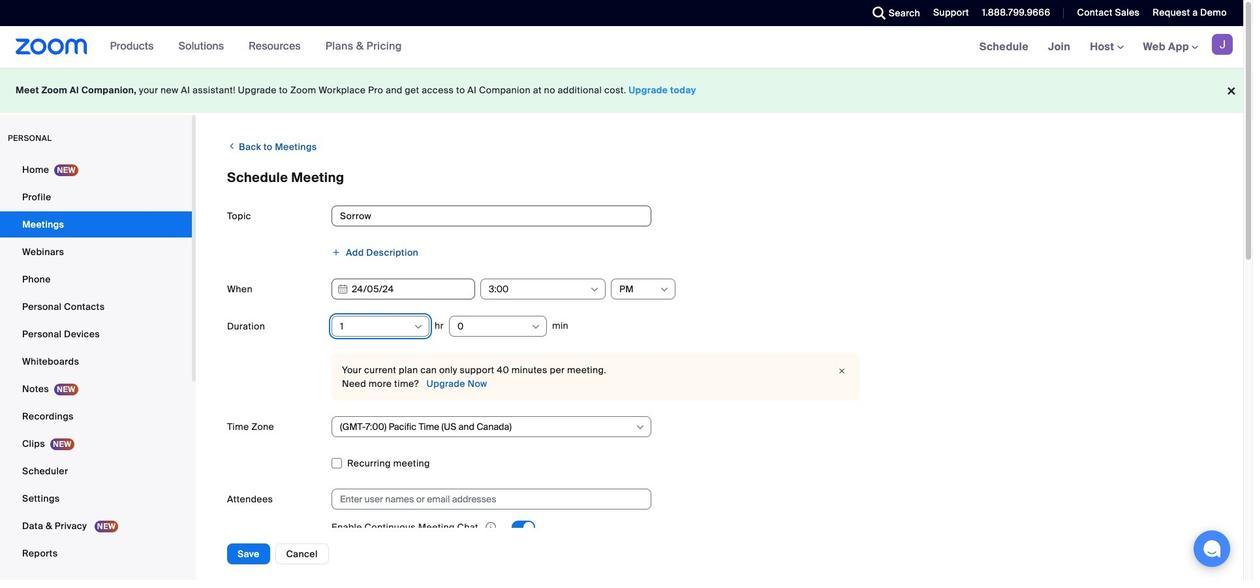 Task type: locate. For each thing, give the bounding box(es) containing it.
zoom logo image
[[16, 39, 87, 55]]

banner
[[0, 26, 1244, 69]]

show options image
[[590, 285, 600, 295], [659, 285, 670, 295], [531, 322, 541, 332], [635, 422, 646, 433]]

product information navigation
[[87, 26, 412, 68]]

add image
[[332, 248, 341, 257]]

application
[[332, 520, 1212, 535]]

personal menu menu
[[0, 157, 192, 568]]

footer
[[0, 68, 1244, 113]]



Task type: describe. For each thing, give the bounding box(es) containing it.
select start time text field
[[489, 279, 589, 299]]

close image
[[834, 365, 850, 378]]

open chat image
[[1203, 540, 1221, 558]]

meetings navigation
[[970, 26, 1244, 69]]

Persistent Chat, enter email address,Enter user names or email addresses text field
[[340, 490, 631, 509]]

left image
[[227, 140, 237, 153]]

choose date text field
[[332, 279, 475, 300]]

select time zone text field
[[340, 417, 635, 437]]

My Meeting text field
[[332, 206, 652, 227]]

profile picture image
[[1212, 34, 1233, 55]]

show options image
[[413, 322, 424, 332]]

learn more about enable continuous meeting chat image
[[482, 522, 500, 533]]



Task type: vqa. For each thing, say whether or not it's contained in the screenshot.
THE ARROW DOWN image
no



